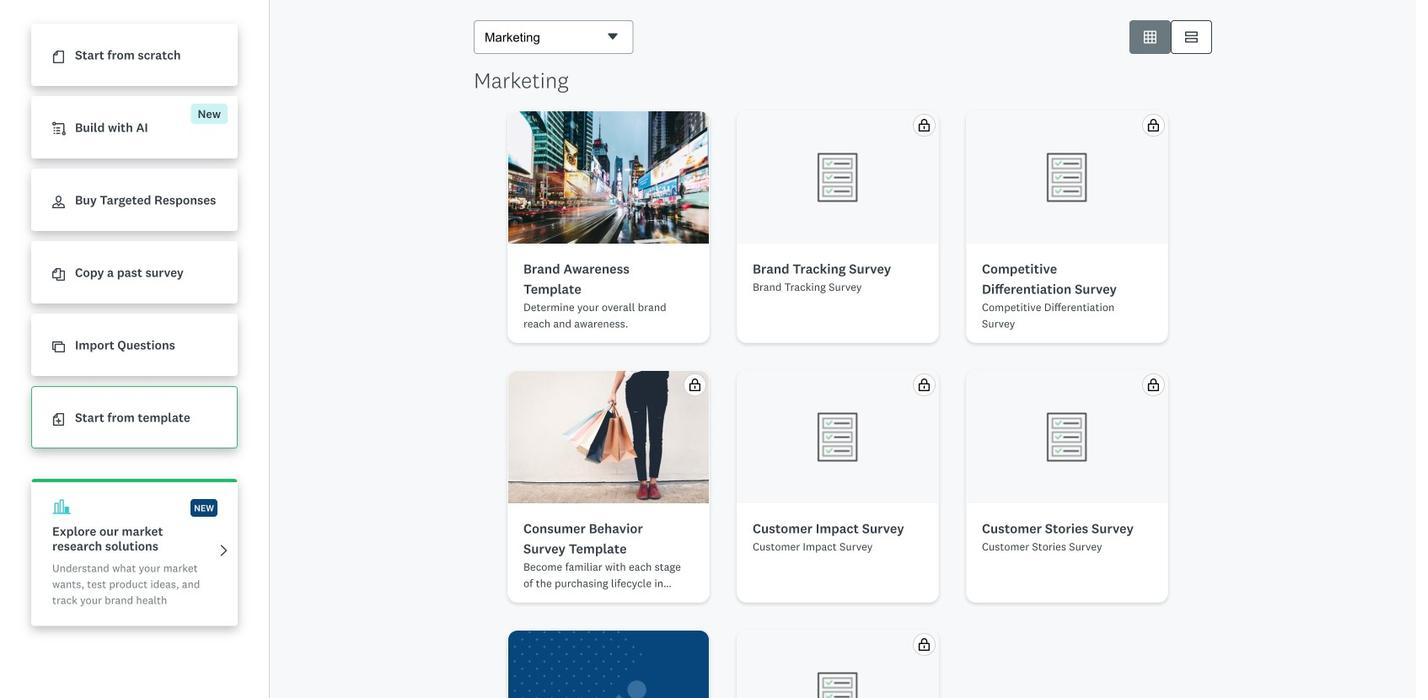 Task type: locate. For each thing, give the bounding box(es) containing it.
document image
[[52, 51, 65, 63]]

brand awareness template image
[[508, 111, 709, 244]]

lock image
[[689, 379, 702, 391], [918, 379, 931, 391], [918, 638, 931, 651]]

customer stories survey image
[[1041, 410, 1094, 464]]

brand tracking survey image
[[811, 151, 865, 204]]

clone image
[[52, 341, 65, 353]]

textboxmultiple image
[[1186, 31, 1198, 43]]

lock image for consumer behavior survey template image
[[689, 379, 702, 391]]

lock image for brand tracking survey image
[[918, 119, 931, 132]]

lock image
[[918, 119, 931, 132], [1148, 119, 1160, 132], [1148, 379, 1160, 391]]

grid image
[[1144, 31, 1157, 43]]

documentclone image
[[52, 268, 65, 281]]

lock image for customer impact survey image
[[918, 379, 931, 391]]



Task type: describe. For each thing, give the bounding box(es) containing it.
employee award nomination form image
[[811, 670, 865, 698]]

competitive differentiation survey image
[[1041, 151, 1094, 204]]

email newsletter subscription form image
[[508, 631, 709, 698]]

chevronright image
[[218, 544, 230, 557]]

customer impact survey image
[[811, 410, 865, 464]]

lock image for competitive differentiation survey image on the top right
[[1148, 119, 1160, 132]]

lock image for customer stories survey image
[[1148, 379, 1160, 391]]

user image
[[52, 196, 65, 208]]

consumer behavior survey template image
[[508, 371, 709, 503]]

documentplus image
[[52, 413, 65, 426]]



Task type: vqa. For each thing, say whether or not it's contained in the screenshot.
textboxmultiple image
yes



